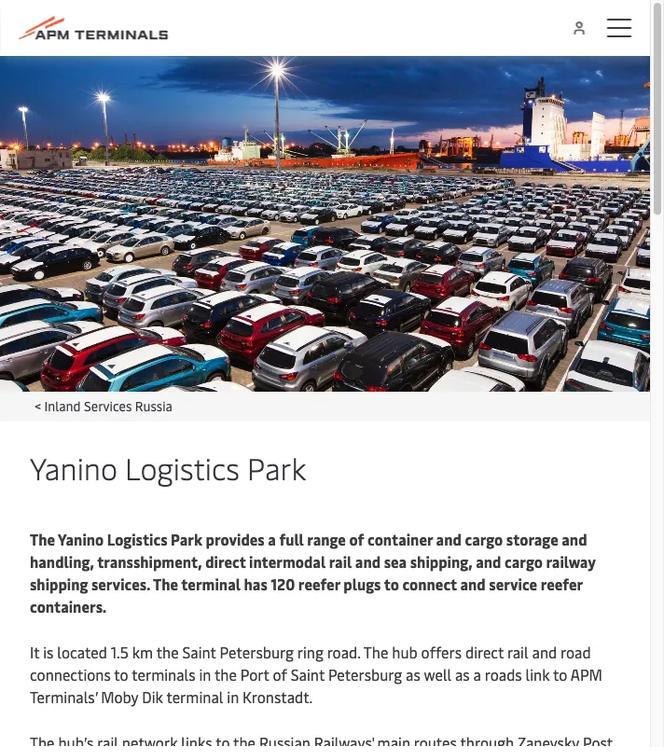Task type: locate. For each thing, give the bounding box(es) containing it.
kronstadt.
[[243, 686, 312, 707]]

as right well
[[455, 664, 470, 684]]

rail
[[329, 551, 352, 571], [507, 642, 528, 662]]

1 horizontal spatial rail
[[507, 642, 528, 662]]

1 horizontal spatial petersburg
[[328, 664, 402, 684]]

reefer right 120
[[298, 574, 340, 594]]

and up shipping,
[[436, 529, 462, 549]]

1 vertical spatial of
[[273, 664, 287, 684]]

to
[[384, 574, 399, 594], [114, 664, 128, 684], [553, 664, 567, 684]]

0 vertical spatial the
[[156, 642, 179, 662]]

in left kronstadt.
[[227, 686, 239, 707]]

terminal down the terminals
[[166, 686, 223, 707]]

cargo down storage
[[505, 551, 543, 571]]

saint
[[182, 642, 216, 662], [291, 664, 325, 684]]

roads
[[485, 664, 522, 684]]

0 vertical spatial a
[[268, 529, 276, 549]]

1 vertical spatial a
[[473, 664, 481, 684]]

as
[[406, 664, 420, 684], [455, 664, 470, 684]]

and up 'service'
[[476, 551, 501, 571]]

in
[[199, 664, 211, 684], [227, 686, 239, 707]]

moby
[[101, 686, 138, 707]]

0 vertical spatial of
[[349, 529, 364, 549]]

saint up the terminals
[[182, 642, 216, 662]]

and up link
[[532, 642, 557, 662]]

0 horizontal spatial of
[[273, 664, 287, 684]]

as down hub on the bottom of page
[[406, 664, 420, 684]]

0 vertical spatial petersburg
[[220, 642, 294, 662]]

logistics inside the yanino logistics park provides a full range of container and cargo storage and handling, transshipment, direct intermodal rail and sea shipping, and cargo railway shipping services. the terminal has 120 reefer plugs to connect and service reefer containers.
[[107, 529, 167, 549]]

a left roads
[[473, 664, 481, 684]]

the
[[30, 529, 55, 549], [153, 574, 178, 594], [364, 642, 388, 662]]

road.
[[327, 642, 360, 662]]

1 as from the left
[[406, 664, 420, 684]]

0 horizontal spatial the
[[156, 642, 179, 662]]

1 vertical spatial yanino
[[58, 529, 104, 549]]

1 horizontal spatial as
[[455, 664, 470, 684]]

direct
[[205, 551, 246, 571], [465, 642, 504, 662]]

to down sea
[[384, 574, 399, 594]]

and up plugs
[[355, 551, 381, 571]]

1 vertical spatial saint
[[291, 664, 325, 684]]

1 vertical spatial the
[[153, 574, 178, 594]]

1 vertical spatial direct
[[465, 642, 504, 662]]

yanino down inland
[[30, 447, 117, 487]]

rail up roads
[[507, 642, 528, 662]]

2 reefer from the left
[[541, 574, 583, 594]]

direct up roads
[[465, 642, 504, 662]]

railway
[[546, 551, 596, 571]]

0 vertical spatial park
[[247, 447, 306, 487]]

a inside the yanino logistics park provides a full range of container and cargo storage and handling, transshipment, direct intermodal rail and sea shipping, and cargo railway shipping services. the terminal has 120 reefer plugs to connect and service reefer containers.
[[268, 529, 276, 549]]

park inside the yanino logistics park provides a full range of container and cargo storage and handling, transshipment, direct intermodal rail and sea shipping, and cargo railway shipping services. the terminal has 120 reefer plugs to connect and service reefer containers.
[[171, 529, 202, 549]]

1 horizontal spatial direct
[[465, 642, 504, 662]]

1 horizontal spatial the
[[153, 574, 178, 594]]

the left port at the bottom
[[214, 664, 237, 684]]

1 vertical spatial park
[[171, 529, 202, 549]]

yanino up handling, on the bottom of the page
[[58, 529, 104, 549]]

0 horizontal spatial saint
[[182, 642, 216, 662]]

1 vertical spatial cargo
[[505, 551, 543, 571]]

the up handling, on the bottom of the page
[[30, 529, 55, 549]]

apm
[[571, 664, 602, 684]]

and down shipping,
[[460, 574, 486, 594]]

0 horizontal spatial park
[[171, 529, 202, 549]]

shipping,
[[410, 551, 473, 571]]

0 horizontal spatial reefer
[[298, 574, 340, 594]]

provides
[[206, 529, 265, 549]]

0 horizontal spatial cargo
[[465, 529, 503, 549]]

1 horizontal spatial reefer
[[541, 574, 583, 594]]

1 horizontal spatial the
[[214, 664, 237, 684]]

0 horizontal spatial as
[[406, 664, 420, 684]]

0 horizontal spatial rail
[[329, 551, 352, 571]]

logistics
[[125, 447, 240, 487], [107, 529, 167, 549]]

reefer
[[298, 574, 340, 594], [541, 574, 583, 594]]

is
[[43, 642, 54, 662]]

0 horizontal spatial in
[[199, 664, 211, 684]]

handling,
[[30, 551, 94, 571]]

direct down 'provides'
[[205, 551, 246, 571]]

1.5
[[111, 642, 129, 662]]

1 horizontal spatial to
[[384, 574, 399, 594]]

rail down range
[[329, 551, 352, 571]]

1 vertical spatial terminal
[[166, 686, 223, 707]]

terminal left has
[[181, 574, 241, 594]]

reefer down the railway
[[541, 574, 583, 594]]

the down 'transshipment,'
[[153, 574, 178, 594]]

and
[[436, 529, 462, 549], [562, 529, 587, 549], [355, 551, 381, 571], [476, 551, 501, 571], [460, 574, 486, 594], [532, 642, 557, 662]]

0 vertical spatial rail
[[329, 551, 352, 571]]

1 vertical spatial logistics
[[107, 529, 167, 549]]

dik
[[142, 686, 163, 707]]

the left hub on the bottom of page
[[364, 642, 388, 662]]

saint down ring
[[291, 664, 325, 684]]

1 horizontal spatial a
[[473, 664, 481, 684]]

2 horizontal spatial the
[[364, 642, 388, 662]]

1 vertical spatial rail
[[507, 642, 528, 662]]

petersburg down road.
[[328, 664, 402, 684]]

0 horizontal spatial petersburg
[[220, 642, 294, 662]]

to right link
[[553, 664, 567, 684]]

yanino
[[30, 447, 117, 487], [58, 529, 104, 549]]

hub
[[392, 642, 418, 662]]

logistics up 'transshipment,'
[[107, 529, 167, 549]]

container
[[367, 529, 433, 549]]

the up the terminals
[[156, 642, 179, 662]]

yanino logistics park
[[30, 447, 306, 487]]

park up 'transshipment,'
[[171, 529, 202, 549]]

in right the terminals
[[199, 664, 211, 684]]

of inside the yanino logistics park provides a full range of container and cargo storage and handling, transshipment, direct intermodal rail and sea shipping, and cargo railway shipping services. the terminal has 120 reefer plugs to connect and service reefer containers.
[[349, 529, 364, 549]]

well
[[424, 664, 451, 684]]

of right range
[[349, 529, 364, 549]]

1 horizontal spatial in
[[227, 686, 239, 707]]

to down 1.5
[[114, 664, 128, 684]]

0 horizontal spatial direct
[[205, 551, 246, 571]]

a
[[268, 529, 276, 549], [473, 664, 481, 684]]

0 vertical spatial in
[[199, 664, 211, 684]]

0 vertical spatial direct
[[205, 551, 246, 571]]

cargo
[[465, 529, 503, 549], [505, 551, 543, 571]]

containers.
[[30, 596, 107, 616]]

0 horizontal spatial the
[[30, 529, 55, 549]]

and inside it is located 1.5 km the saint petersburg ring road. the hub offers direct rail and road connections to terminals in the port of saint petersburg as well as a roads link to apm terminals' moby dik terminal in kronstadt.
[[532, 642, 557, 662]]

park up full at the bottom left of the page
[[247, 447, 306, 487]]

0 horizontal spatial a
[[268, 529, 276, 549]]

petersburg up port at the bottom
[[220, 642, 294, 662]]

petersburg
[[220, 642, 294, 662], [328, 664, 402, 684]]

park
[[247, 447, 306, 487], [171, 529, 202, 549]]

0 vertical spatial yanino
[[30, 447, 117, 487]]

logistics down russia
[[125, 447, 240, 487]]

of
[[349, 529, 364, 549], [273, 664, 287, 684]]

range
[[307, 529, 346, 549]]

the
[[156, 642, 179, 662], [214, 664, 237, 684]]

1 horizontal spatial park
[[247, 447, 306, 487]]

<
[[35, 396, 41, 414]]

1 horizontal spatial cargo
[[505, 551, 543, 571]]

2 vertical spatial the
[[364, 642, 388, 662]]

terminal
[[181, 574, 241, 594], [166, 686, 223, 707]]

of up kronstadt.
[[273, 664, 287, 684]]

0 vertical spatial terminal
[[181, 574, 241, 594]]

cargo up shipping,
[[465, 529, 503, 549]]

ring
[[297, 642, 323, 662]]

it is located 1.5 km the saint petersburg ring road. the hub offers direct rail and road connections to terminals in the port of saint petersburg as well as a roads link to apm terminals' moby dik terminal in kronstadt.
[[30, 642, 602, 707]]

1 horizontal spatial of
[[349, 529, 364, 549]]

a left full at the bottom left of the page
[[268, 529, 276, 549]]



Task type: vqa. For each thing, say whether or not it's contained in the screenshot.
the right weekend
no



Task type: describe. For each thing, give the bounding box(es) containing it.
has
[[244, 574, 267, 594]]

shipping
[[30, 574, 88, 594]]

0 horizontal spatial to
[[114, 664, 128, 684]]

full
[[279, 529, 304, 549]]

sea
[[384, 551, 407, 571]]

2 horizontal spatial to
[[553, 664, 567, 684]]

rail inside the yanino logistics park provides a full range of container and cargo storage and handling, transshipment, direct intermodal rail and sea shipping, and cargo railway shipping services. the terminal has 120 reefer plugs to connect and service reefer containers.
[[329, 551, 352, 571]]

1 vertical spatial the
[[214, 664, 237, 684]]

connections
[[30, 664, 111, 684]]

it
[[30, 642, 39, 662]]

link
[[526, 664, 550, 684]]

services.
[[91, 574, 150, 594]]

to inside the yanino logistics park provides a full range of container and cargo storage and handling, transshipment, direct intermodal rail and sea shipping, and cargo railway shipping services. the terminal has 120 reefer plugs to connect and service reefer containers.
[[384, 574, 399, 594]]

terminals'
[[30, 686, 97, 707]]

intermodal
[[249, 551, 326, 571]]

inland
[[44, 396, 81, 414]]

yanino inside the yanino logistics park provides a full range of container and cargo storage and handling, transshipment, direct intermodal rail and sea shipping, and cargo railway shipping services. the terminal has 120 reefer plugs to connect and service reefer containers.
[[58, 529, 104, 549]]

russia
[[135, 396, 173, 414]]

2 as from the left
[[455, 664, 470, 684]]

inland services russia link
[[44, 396, 173, 414]]

rail inside it is located 1.5 km the saint petersburg ring road. the hub offers direct rail and road connections to terminals in the port of saint petersburg as well as a roads link to apm terminals' moby dik terminal in kronstadt.
[[507, 642, 528, 662]]

road
[[561, 642, 591, 662]]

1 horizontal spatial saint
[[291, 664, 325, 684]]

connect
[[402, 574, 457, 594]]

offers
[[421, 642, 462, 662]]

direct inside it is located 1.5 km the saint petersburg ring road. the hub offers direct rail and road connections to terminals in the port of saint petersburg as well as a roads link to apm terminals' moby dik terminal in kronstadt.
[[465, 642, 504, 662]]

0 vertical spatial cargo
[[465, 529, 503, 549]]

and up the railway
[[562, 529, 587, 549]]

plugs
[[344, 574, 381, 594]]

terminal inside the yanino logistics park provides a full range of container and cargo storage and handling, transshipment, direct intermodal rail and sea shipping, and cargo railway shipping services. the terminal has 120 reefer plugs to connect and service reefer containers.
[[181, 574, 241, 594]]

service
[[489, 574, 537, 594]]

0 vertical spatial the
[[30, 529, 55, 549]]

services
[[84, 396, 132, 414]]

terminal inside it is located 1.5 km the saint petersburg ring road. the hub offers direct rail and road connections to terminals in the port of saint petersburg as well as a roads link to apm terminals' moby dik terminal in kronstadt.
[[166, 686, 223, 707]]

direct inside the yanino logistics park provides a full range of container and cargo storage and handling, transshipment, direct intermodal rail and sea shipping, and cargo railway shipping services. the terminal has 120 reefer plugs to connect and service reefer containers.
[[205, 551, 246, 571]]

the inside it is located 1.5 km the saint petersburg ring road. the hub offers direct rail and road connections to terminals in the port of saint petersburg as well as a roads link to apm terminals' moby dik terminal in kronstadt.
[[364, 642, 388, 662]]

1 vertical spatial in
[[227, 686, 239, 707]]

120
[[271, 574, 295, 594]]

storage
[[506, 529, 558, 549]]

located
[[57, 642, 107, 662]]

port
[[240, 664, 269, 684]]

1 reefer from the left
[[298, 574, 340, 594]]

of inside it is located 1.5 km the saint petersburg ring road. the hub offers direct rail and road connections to terminals in the port of saint petersburg as well as a roads link to apm terminals' moby dik terminal in kronstadt.
[[273, 664, 287, 684]]

< inland services russia
[[35, 396, 173, 414]]

km
[[132, 642, 153, 662]]

russia is park image
[[0, 56, 650, 392]]

terminals
[[132, 664, 195, 684]]

0 vertical spatial logistics
[[125, 447, 240, 487]]

a inside it is located 1.5 km the saint petersburg ring road. the hub offers direct rail and road connections to terminals in the port of saint petersburg as well as a roads link to apm terminals' moby dik terminal in kronstadt.
[[473, 664, 481, 684]]

1 vertical spatial petersburg
[[328, 664, 402, 684]]

transshipment,
[[97, 551, 202, 571]]

0 vertical spatial saint
[[182, 642, 216, 662]]

the yanino logistics park provides a full range of container and cargo storage and handling, transshipment, direct intermodal rail and sea shipping, and cargo railway shipping services. the terminal has 120 reefer plugs to connect and service reefer containers.
[[30, 529, 596, 616]]



